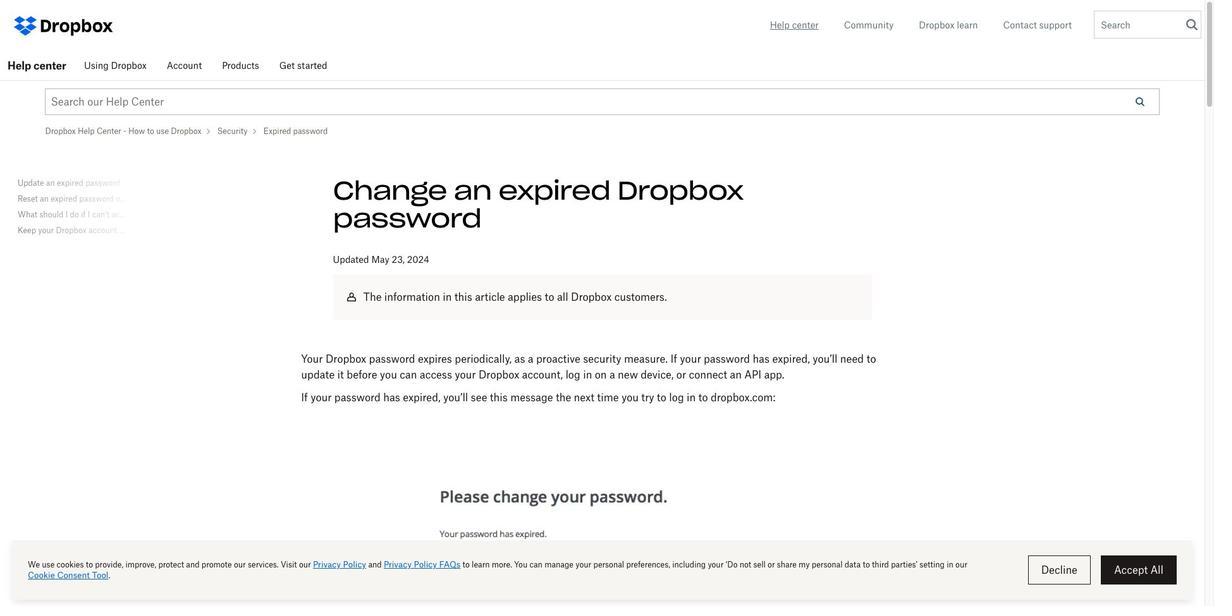 Task type: locate. For each thing, give the bounding box(es) containing it.
search image
[[1186, 19, 1198, 30], [1136, 97, 1144, 106], [1136, 97, 1144, 106]]

None search field
[[1095, 11, 1193, 42]]

Search text field
[[1095, 11, 1183, 38], [46, 89, 1121, 114]]

None search field
[[46, 89, 1121, 114]]

0 vertical spatial search text field
[[1095, 11, 1183, 38]]



Task type: describe. For each thing, give the bounding box(es) containing it.
clear image
[[1183, 20, 1193, 30]]

1 vertical spatial search text field
[[46, 89, 1121, 114]]

dropbox image
[[38, 13, 114, 38]]

password expiration message image
[[406, 438, 799, 606]]

search image
[[1186, 19, 1198, 30]]



Task type: vqa. For each thing, say whether or not it's contained in the screenshot.
Clear image Search icon
no



